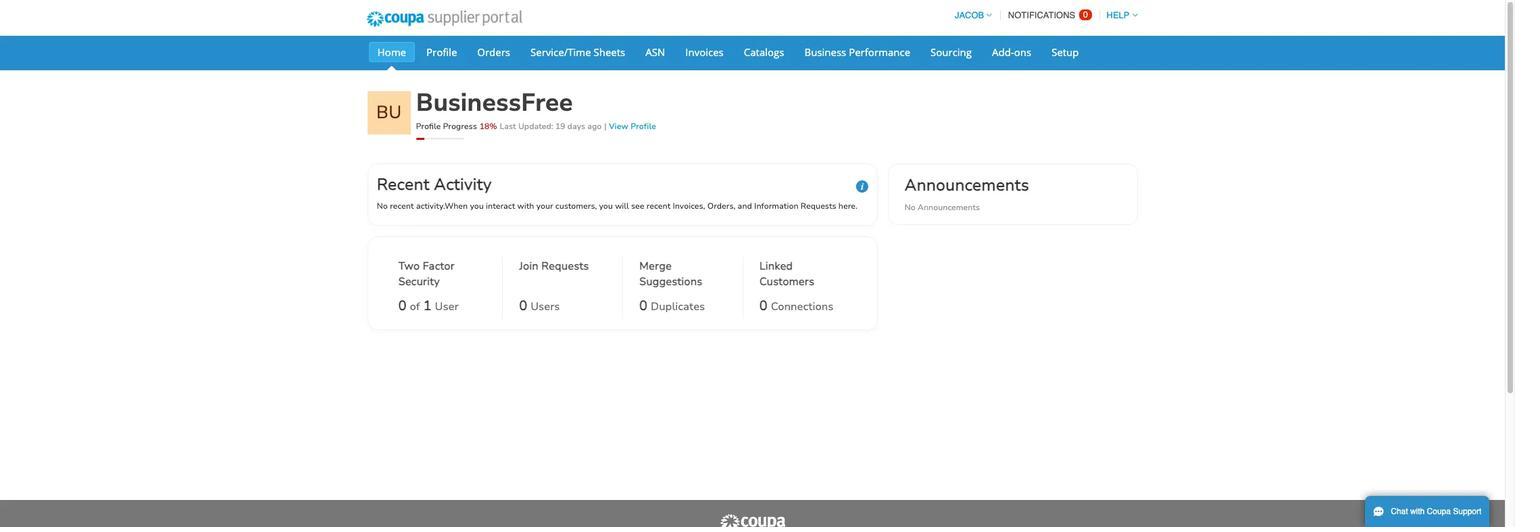 Task type: describe. For each thing, give the bounding box(es) containing it.
0 vertical spatial requests
[[801, 201, 837, 212]]

invoices link
[[677, 42, 733, 62]]

profile left "progress"
[[416, 121, 441, 132]]

coupa
[[1428, 507, 1452, 517]]

suggestions
[[640, 274, 703, 289]]

business performance link
[[796, 42, 920, 62]]

linked
[[760, 259, 793, 274]]

jacob link
[[949, 10, 993, 20]]

0 connections
[[760, 297, 834, 315]]

0 duplicates
[[640, 297, 705, 315]]

asn
[[646, 45, 666, 59]]

service/time sheets link
[[522, 42, 634, 62]]

0 users
[[519, 297, 560, 315]]

catalogs link
[[735, 42, 793, 62]]

with inside "button"
[[1411, 507, 1425, 517]]

1 recent from the left
[[390, 201, 414, 212]]

service/time sheets
[[531, 45, 626, 59]]

ago
[[588, 121, 602, 132]]

jacob
[[955, 10, 985, 20]]

view profile link
[[609, 121, 657, 132]]

of
[[410, 300, 420, 314]]

0 horizontal spatial coupa supplier portal image
[[357, 2, 532, 36]]

0 for 0 users
[[519, 297, 528, 315]]

1 vertical spatial coupa supplier portal image
[[719, 514, 787, 527]]

no recent activity. when you interact with your customers, you will see recent invoices, orders, and information requests here.
[[377, 201, 858, 212]]

join requests link
[[519, 259, 589, 293]]

help link
[[1101, 10, 1138, 20]]

interact
[[486, 201, 515, 212]]

merge suggestions link
[[640, 259, 727, 293]]

invoices
[[686, 45, 724, 59]]

your
[[537, 201, 554, 212]]

0 vertical spatial with
[[518, 201, 534, 212]]

notifications
[[1009, 10, 1076, 20]]

view
[[609, 121, 629, 132]]

0 for 0 duplicates
[[640, 297, 648, 315]]

factor
[[423, 259, 455, 274]]

18%
[[480, 121, 497, 132]]

businessfree
[[416, 87, 573, 120]]

navigation containing notifications 0
[[949, 2, 1138, 28]]

will
[[615, 201, 629, 212]]

last
[[500, 121, 516, 132]]

profile right view
[[631, 121, 657, 132]]

users
[[531, 300, 560, 314]]

1 vertical spatial requests
[[542, 259, 589, 274]]

ons
[[1015, 45, 1032, 59]]

chat
[[1392, 507, 1409, 517]]

bu
[[376, 101, 402, 124]]

setup link
[[1043, 42, 1088, 62]]

user
[[435, 300, 459, 314]]

duplicates
[[651, 300, 705, 314]]

setup
[[1052, 45, 1079, 59]]

business performance
[[805, 45, 911, 59]]

activity
[[434, 174, 492, 195]]

two
[[399, 259, 420, 274]]

security
[[399, 274, 440, 289]]

no inside announcements no announcements
[[905, 202, 916, 213]]



Task type: locate. For each thing, give the bounding box(es) containing it.
0 left users
[[519, 297, 528, 315]]

business
[[805, 45, 847, 59]]

recent activity
[[377, 174, 492, 195]]

home link
[[369, 42, 415, 62]]

businessfree profile progress 18% last updated: 19 days ago | view profile
[[416, 87, 657, 132]]

add-ons
[[993, 45, 1032, 59]]

navigation
[[949, 2, 1138, 28]]

information
[[755, 201, 799, 212]]

add-
[[993, 45, 1015, 59]]

0 vertical spatial announcements
[[905, 174, 1030, 196]]

orders link
[[469, 42, 519, 62]]

1 horizontal spatial you
[[599, 201, 613, 212]]

0 left the duplicates
[[640, 297, 648, 315]]

0 for 0 of 1 user
[[399, 297, 407, 315]]

1 horizontal spatial no
[[905, 202, 916, 213]]

no down recent at top
[[377, 201, 388, 212]]

requests
[[801, 201, 837, 212], [542, 259, 589, 274]]

and
[[738, 201, 752, 212]]

you right when
[[470, 201, 484, 212]]

0 down customers
[[760, 297, 768, 315]]

requests left here.
[[801, 201, 837, 212]]

when
[[445, 201, 468, 212]]

chat with coupa support button
[[1366, 496, 1490, 527]]

here.
[[839, 201, 858, 212]]

asn link
[[637, 42, 674, 62]]

19
[[556, 121, 566, 132]]

0 inside notifications 0
[[1084, 9, 1089, 20]]

0 vertical spatial coupa supplier portal image
[[357, 2, 532, 36]]

join
[[519, 259, 539, 274]]

two factor security link
[[399, 259, 486, 293]]

1 you from the left
[[470, 201, 484, 212]]

activity.
[[416, 201, 445, 212]]

days
[[568, 121, 586, 132]]

1 vertical spatial announcements
[[918, 202, 981, 213]]

performance
[[849, 45, 911, 59]]

with right chat
[[1411, 507, 1425, 517]]

sheets
[[594, 45, 626, 59]]

0
[[1084, 9, 1089, 20], [399, 297, 407, 315], [519, 297, 528, 315], [640, 297, 648, 315], [760, 297, 768, 315]]

home
[[378, 45, 406, 59]]

you
[[470, 201, 484, 212], [599, 201, 613, 212]]

|
[[605, 121, 607, 132]]

requests right join
[[542, 259, 589, 274]]

recent down recent at top
[[390, 201, 414, 212]]

orders
[[478, 45, 510, 59]]

1 horizontal spatial coupa supplier portal image
[[719, 514, 787, 527]]

invoices,
[[673, 201, 706, 212]]

updated:
[[519, 121, 554, 132]]

sourcing link
[[922, 42, 981, 62]]

profile
[[427, 45, 457, 59], [416, 121, 441, 132], [631, 121, 657, 132]]

customers,
[[556, 201, 597, 212]]

announcements inside announcements no announcements
[[918, 202, 981, 213]]

0 horizontal spatial requests
[[542, 259, 589, 274]]

recent
[[377, 174, 430, 195]]

customers
[[760, 274, 815, 289]]

announcements
[[905, 174, 1030, 196], [918, 202, 981, 213]]

progress
[[443, 121, 477, 132]]

with left your
[[518, 201, 534, 212]]

no
[[377, 201, 388, 212], [905, 202, 916, 213]]

merge
[[640, 259, 672, 274]]

recent right see
[[647, 201, 671, 212]]

0 for 0 connections
[[760, 297, 768, 315]]

1 horizontal spatial requests
[[801, 201, 837, 212]]

bu image
[[367, 91, 411, 135]]

linked customers link
[[760, 259, 847, 293]]

0 of 1 user
[[399, 297, 459, 315]]

support
[[1454, 507, 1482, 517]]

linked customers
[[760, 259, 815, 289]]

orders,
[[708, 201, 736, 212]]

profile right the home link
[[427, 45, 457, 59]]

join requests
[[519, 259, 589, 274]]

add-ons link
[[984, 42, 1041, 62]]

1 horizontal spatial recent
[[647, 201, 671, 212]]

2 recent from the left
[[647, 201, 671, 212]]

two factor security
[[399, 259, 455, 289]]

0 horizontal spatial you
[[470, 201, 484, 212]]

additional information image
[[856, 181, 868, 193]]

see
[[631, 201, 645, 212]]

no right here.
[[905, 202, 916, 213]]

announcements no announcements
[[905, 174, 1030, 213]]

you left will
[[599, 201, 613, 212]]

recent
[[390, 201, 414, 212], [647, 201, 671, 212]]

0 horizontal spatial with
[[518, 201, 534, 212]]

1
[[424, 297, 432, 315]]

with
[[518, 201, 534, 212], [1411, 507, 1425, 517]]

2 you from the left
[[599, 201, 613, 212]]

1 vertical spatial with
[[1411, 507, 1425, 517]]

0 horizontal spatial no
[[377, 201, 388, 212]]

0 horizontal spatial recent
[[390, 201, 414, 212]]

service/time
[[531, 45, 591, 59]]

profile link
[[418, 42, 466, 62]]

0 left of
[[399, 297, 407, 315]]

0 left the help
[[1084, 9, 1089, 20]]

1 horizontal spatial with
[[1411, 507, 1425, 517]]

sourcing
[[931, 45, 972, 59]]

chat with coupa support
[[1392, 507, 1482, 517]]

connections
[[771, 300, 834, 314]]

help
[[1107, 10, 1130, 20]]

coupa supplier portal image
[[357, 2, 532, 36], [719, 514, 787, 527]]

merge suggestions
[[640, 259, 703, 289]]

notifications 0
[[1009, 9, 1089, 20]]

catalogs
[[744, 45, 785, 59]]



Task type: vqa. For each thing, say whether or not it's contained in the screenshot.
Manage legal entities link at the left of page
no



